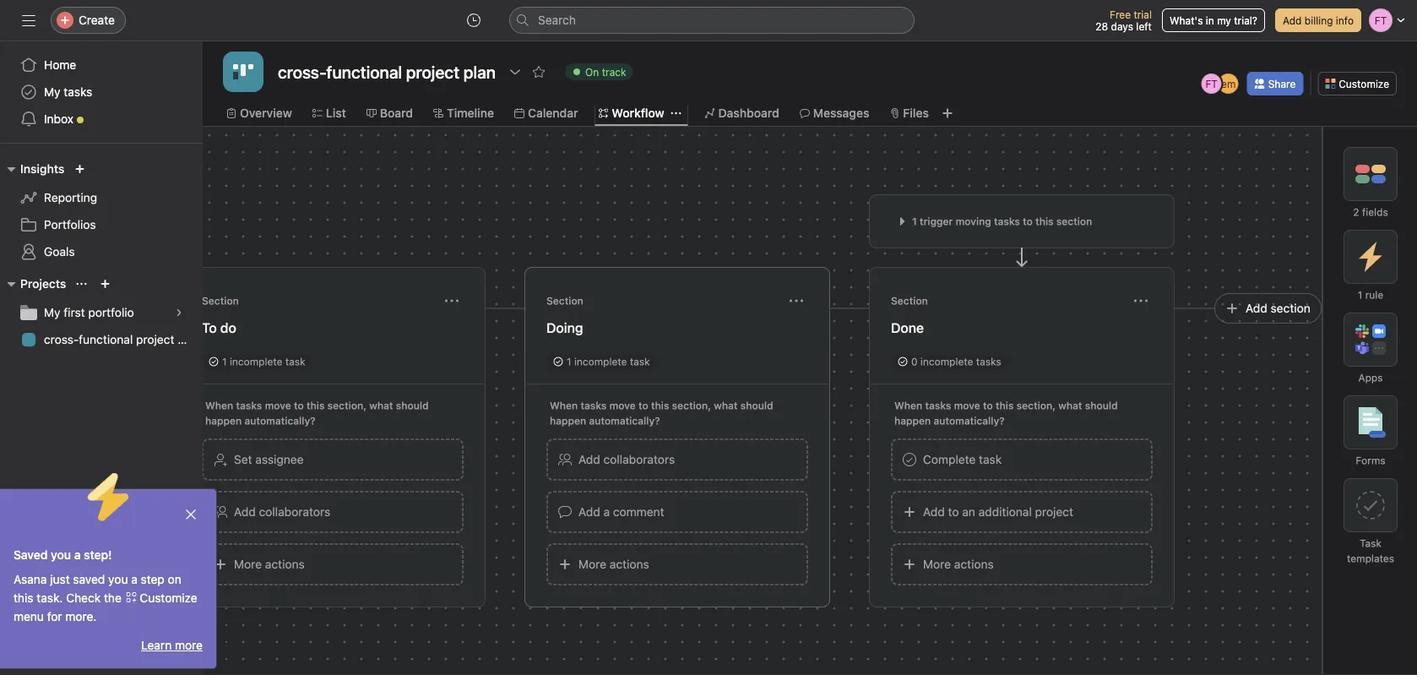 Task type: vqa. For each thing, say whether or not it's contained in the screenshot.
left Customize
yes



Task type: locate. For each thing, give the bounding box(es) containing it.
incomplete right 0
[[921, 356, 974, 368]]

2 horizontal spatial incomplete
[[921, 356, 974, 368]]

more actions for to do
[[234, 557, 305, 571]]

a
[[604, 505, 610, 519], [74, 548, 81, 562], [131, 572, 138, 586]]

a inside "button"
[[604, 505, 610, 519]]

3 more actions from the left
[[924, 557, 994, 571]]

0 horizontal spatial more section actions image
[[445, 294, 459, 308]]

add section
[[1246, 301, 1311, 315]]

1 horizontal spatial more section actions image
[[1135, 294, 1148, 308]]

my left first
[[44, 305, 60, 319]]

incomplete for done
[[921, 356, 974, 368]]

section, for done
[[1017, 400, 1056, 412]]

1 vertical spatial project
[[1036, 505, 1074, 519]]

3 happen from the left
[[895, 415, 931, 427]]

when down 0
[[895, 400, 923, 412]]

complete task
[[924, 452, 1002, 466]]

customize menu for more.
[[14, 591, 198, 624]]

3 more actions button from the left
[[891, 543, 1153, 586]]

trial?
[[1235, 14, 1258, 26]]

when tasks move to this section, what should happen automatically? for to do
[[205, 400, 429, 427]]

files link
[[890, 104, 929, 123]]

1 horizontal spatial actions
[[610, 557, 650, 571]]

1 horizontal spatial add collaborators button
[[547, 439, 809, 481]]

1 vertical spatial you
[[108, 572, 128, 586]]

1 horizontal spatial section,
[[672, 400, 711, 412]]

what
[[369, 400, 393, 412], [714, 400, 738, 412], [1059, 400, 1083, 412]]

billing
[[1305, 14, 1334, 26]]

0 horizontal spatial should
[[396, 400, 429, 412]]

1 horizontal spatial customize
[[1340, 78, 1390, 90]]

1 should from the left
[[396, 400, 429, 412]]

2 horizontal spatial more actions
[[924, 557, 994, 571]]

1 horizontal spatial happen
[[550, 415, 587, 427]]

1 section, from the left
[[328, 400, 367, 412]]

1 what from the left
[[369, 400, 393, 412]]

customize down the on
[[140, 591, 198, 605]]

reporting
[[44, 191, 97, 204]]

2 vertical spatial a
[[131, 572, 138, 586]]

hide sidebar image
[[22, 14, 35, 27]]

add collaborators down the assignee
[[234, 505, 331, 519]]

this inside add trigger to move tasks to this section dropdown button
[[695, 219, 715, 233]]

home
[[44, 58, 76, 72]]

section, down doing button
[[672, 400, 711, 412]]

0 vertical spatial collaborators
[[604, 452, 675, 466]]

add collaborators button down set assignee button
[[202, 491, 464, 533]]

assignee
[[255, 452, 304, 466]]

section up to do
[[202, 295, 239, 307]]

portfolio
[[88, 305, 134, 319]]

0 horizontal spatial section
[[718, 219, 758, 233]]

global element
[[0, 41, 203, 143]]

my inside projects element
[[44, 305, 60, 319]]

1 horizontal spatial section
[[1057, 215, 1093, 227]]

home link
[[10, 52, 193, 79]]

1 horizontal spatial task
[[630, 356, 650, 368]]

additional
[[979, 505, 1032, 519]]

section for done
[[891, 295, 929, 307]]

search button
[[510, 7, 915, 34]]

1 happen from the left
[[205, 415, 242, 427]]

3 section from the left
[[891, 295, 929, 307]]

actions for to do
[[265, 557, 305, 571]]

1 horizontal spatial should
[[741, 400, 774, 412]]

2 fields
[[1354, 206, 1389, 218]]

projects button
[[0, 274, 66, 294]]

0 vertical spatial add collaborators button
[[547, 439, 809, 481]]

add section button
[[1215, 293, 1322, 324]]

1 incomplete task
[[222, 356, 306, 368], [567, 356, 650, 368]]

1 horizontal spatial section
[[547, 295, 584, 307]]

0 vertical spatial my
[[44, 85, 60, 99]]

more section actions image for done
[[1135, 294, 1148, 308]]

set
[[234, 452, 252, 466]]

2 horizontal spatial what
[[1059, 400, 1083, 412]]

should for doing
[[741, 400, 774, 412]]

3 should from the left
[[1086, 400, 1118, 412]]

3 more from the left
[[924, 557, 951, 571]]

2 horizontal spatial section
[[891, 295, 929, 307]]

2 horizontal spatial more
[[924, 557, 951, 571]]

2 horizontal spatial automatically?
[[934, 415, 1005, 427]]

collaborators up comment
[[604, 452, 675, 466]]

should for done
[[1086, 400, 1118, 412]]

1 more actions button from the left
[[202, 543, 464, 586]]

project right additional
[[1036, 505, 1074, 519]]

step!
[[84, 548, 112, 562]]

2 more section actions image from the left
[[1135, 294, 1148, 308]]

1 horizontal spatial when
[[550, 400, 578, 412]]

3 section, from the left
[[1017, 400, 1056, 412]]

happen for to do
[[205, 415, 242, 427]]

1 my from the top
[[44, 85, 60, 99]]

0 horizontal spatial when tasks move to this section, what should happen automatically?
[[205, 400, 429, 427]]

customize down info
[[1340, 78, 1390, 90]]

collaborators
[[604, 452, 675, 466], [259, 505, 331, 519]]

3 incomplete from the left
[[921, 356, 974, 368]]

1 down do in the top of the page
[[222, 356, 227, 368]]

add collaborators up add a comment
[[579, 452, 675, 466]]

when down doing
[[550, 400, 578, 412]]

this
[[1036, 215, 1054, 227], [695, 219, 715, 233], [307, 400, 325, 412], [651, 400, 670, 412], [996, 400, 1014, 412], [14, 591, 33, 605]]

to do button
[[202, 313, 464, 343]]

task right the complete
[[979, 452, 1002, 466]]

1 horizontal spatial project
[[1036, 505, 1074, 519]]

timeline
[[447, 106, 494, 120]]

2 section, from the left
[[672, 400, 711, 412]]

task
[[285, 356, 306, 368], [630, 356, 650, 368], [979, 452, 1002, 466]]

add tab image
[[941, 106, 955, 120]]

0 horizontal spatial what
[[369, 400, 393, 412]]

what's in my trial? button
[[1163, 8, 1266, 32]]

1 section from the left
[[202, 295, 239, 307]]

section, for doing
[[672, 400, 711, 412]]

task down to do button
[[285, 356, 306, 368]]

1 vertical spatial my
[[44, 305, 60, 319]]

show options image
[[509, 65, 522, 79]]

when for to do
[[205, 400, 233, 412]]

tasks inside dropdown button
[[649, 219, 678, 233]]

more for to do
[[234, 557, 262, 571]]

add inside button
[[924, 505, 945, 519]]

my first portfolio
[[44, 305, 134, 319]]

asana
[[14, 572, 47, 586]]

0 vertical spatial you
[[51, 548, 71, 562]]

more section actions image
[[790, 294, 804, 308]]

2 automatically? from the left
[[589, 415, 660, 427]]

trigger for 1
[[920, 215, 953, 227]]

more section actions image for to do
[[445, 294, 459, 308]]

1 vertical spatial customize
[[140, 591, 198, 605]]

0 horizontal spatial incomplete
[[230, 356, 283, 368]]

tasks inside global element
[[64, 85, 92, 99]]

2 horizontal spatial task
[[979, 452, 1002, 466]]

check
[[66, 591, 101, 605]]

should for to do
[[396, 400, 429, 412]]

0 horizontal spatial when
[[205, 400, 233, 412]]

2 1 incomplete task from the left
[[567, 356, 650, 368]]

automatically? for to do
[[245, 415, 316, 427]]

add inside dropdown button
[[537, 219, 559, 233]]

task down doing button
[[630, 356, 650, 368]]

1
[[913, 215, 917, 227], [1359, 289, 1363, 301], [222, 356, 227, 368], [567, 356, 572, 368]]

1 incomplete from the left
[[230, 356, 283, 368]]

3 when from the left
[[895, 400, 923, 412]]

1 incomplete task for to do
[[222, 356, 306, 368]]

happen for done
[[895, 415, 931, 427]]

when for doing
[[550, 400, 578, 412]]

1 horizontal spatial more
[[579, 557, 607, 571]]

1 when tasks move to this section, what should happen automatically? from the left
[[205, 400, 429, 427]]

1 left moving
[[913, 215, 917, 227]]

1 vertical spatial a
[[74, 548, 81, 562]]

more actions for done
[[924, 557, 994, 571]]

history image
[[467, 14, 481, 27]]

happen
[[205, 415, 242, 427], [550, 415, 587, 427], [895, 415, 931, 427]]

1 horizontal spatial a
[[131, 572, 138, 586]]

1 horizontal spatial more actions button
[[547, 543, 809, 586]]

0 horizontal spatial section,
[[328, 400, 367, 412]]

0 vertical spatial project
[[136, 333, 174, 346]]

section for doing
[[547, 295, 584, 307]]

0 vertical spatial customize
[[1340, 78, 1390, 90]]

2 when from the left
[[550, 400, 578, 412]]

2 actions from the left
[[610, 557, 650, 571]]

2 horizontal spatial section,
[[1017, 400, 1056, 412]]

add a comment button
[[547, 491, 809, 533]]

0 horizontal spatial add collaborators button
[[202, 491, 464, 533]]

more actions button for to do
[[202, 543, 464, 586]]

0 horizontal spatial task
[[285, 356, 306, 368]]

0 horizontal spatial 1 incomplete task
[[222, 356, 306, 368]]

0 horizontal spatial a
[[74, 548, 81, 562]]

project left 'plan'
[[136, 333, 174, 346]]

1 horizontal spatial when tasks move to this section, what should happen automatically?
[[550, 400, 774, 427]]

2 my from the top
[[44, 305, 60, 319]]

section,
[[328, 400, 367, 412], [672, 400, 711, 412], [1017, 400, 1056, 412]]

overview link
[[226, 104, 292, 123]]

doing
[[547, 320, 584, 336]]

1 incomplete task down doing
[[567, 356, 650, 368]]

first
[[64, 305, 85, 319]]

3 automatically? from the left
[[934, 415, 1005, 427]]

1 horizontal spatial 1 incomplete task
[[567, 356, 650, 368]]

more actions
[[234, 557, 305, 571], [579, 557, 650, 571], [924, 557, 994, 571]]

2 horizontal spatial section
[[1271, 301, 1311, 315]]

add trigger to move tasks to this section button
[[526, 205, 830, 248]]

3 actions from the left
[[955, 557, 994, 571]]

0 horizontal spatial automatically?
[[245, 415, 316, 427]]

2 horizontal spatial actions
[[955, 557, 994, 571]]

1 horizontal spatial add collaborators
[[579, 452, 675, 466]]

section, up set assignee button
[[328, 400, 367, 412]]

on
[[586, 66, 599, 78]]

track
[[602, 66, 627, 78]]

collaborators down the assignee
[[259, 505, 331, 519]]

1 more from the left
[[234, 557, 262, 571]]

a left step
[[131, 572, 138, 586]]

reporting link
[[10, 184, 193, 211]]

2 horizontal spatial more actions button
[[891, 543, 1153, 586]]

trigger inside "dropdown button"
[[920, 215, 953, 227]]

you up just
[[51, 548, 71, 562]]

0 horizontal spatial happen
[[205, 415, 242, 427]]

2 more actions from the left
[[579, 557, 650, 571]]

2 horizontal spatial a
[[604, 505, 610, 519]]

more.
[[65, 610, 97, 624]]

2 should from the left
[[741, 400, 774, 412]]

1 more actions from the left
[[234, 557, 305, 571]]

trigger
[[920, 215, 953, 227], [562, 219, 599, 233]]

1 horizontal spatial you
[[108, 572, 128, 586]]

section, up complete task button
[[1017, 400, 1056, 412]]

task.
[[37, 591, 63, 605]]

section up done
[[891, 295, 929, 307]]

incomplete down do in the top of the page
[[230, 356, 283, 368]]

in
[[1206, 14, 1215, 26]]

2 incomplete from the left
[[575, 356, 627, 368]]

my up inbox
[[44, 85, 60, 99]]

customize inside customize menu for more.
[[140, 591, 198, 605]]

1 incomplete task down do in the top of the page
[[222, 356, 306, 368]]

add to an additional project button
[[891, 491, 1153, 533]]

to do
[[202, 320, 236, 336]]

task for to do
[[285, 356, 306, 368]]

incomplete down doing
[[575, 356, 627, 368]]

None text field
[[274, 57, 500, 87]]

an
[[963, 505, 976, 519]]

1 horizontal spatial automatically?
[[589, 415, 660, 427]]

1 actions from the left
[[265, 557, 305, 571]]

more actions button
[[202, 543, 464, 586], [547, 543, 809, 586], [891, 543, 1153, 586]]

info
[[1337, 14, 1355, 26]]

trigger for add
[[562, 219, 599, 233]]

2 section from the left
[[547, 295, 584, 307]]

to
[[1023, 215, 1033, 227], [602, 219, 613, 233], [681, 219, 692, 233], [294, 400, 304, 412], [639, 400, 649, 412], [984, 400, 993, 412], [949, 505, 959, 519]]

section
[[202, 295, 239, 307], [547, 295, 584, 307], [891, 295, 929, 307]]

my inside global element
[[44, 85, 60, 99]]

when down to do
[[205, 400, 233, 412]]

1 horizontal spatial trigger
[[920, 215, 953, 227]]

rule
[[1366, 289, 1384, 301]]

2 more actions button from the left
[[547, 543, 809, 586]]

portfolios
[[44, 218, 96, 232]]

2 horizontal spatial when tasks move to this section, what should happen automatically?
[[895, 400, 1118, 427]]

trigger inside dropdown button
[[562, 219, 599, 233]]

more actions button for doing
[[547, 543, 809, 586]]

happen for doing
[[550, 415, 587, 427]]

what for done
[[1059, 400, 1083, 412]]

2 what from the left
[[714, 400, 738, 412]]

1 horizontal spatial more actions
[[579, 557, 650, 571]]

1 automatically? from the left
[[245, 415, 316, 427]]

2 horizontal spatial happen
[[895, 415, 931, 427]]

board image
[[233, 62, 253, 82]]

0 horizontal spatial customize
[[140, 591, 198, 605]]

insights element
[[0, 154, 203, 269]]

a inside asana just saved you a step on this task. check the
[[131, 572, 138, 586]]

1 1 incomplete task from the left
[[222, 356, 306, 368]]

0 horizontal spatial actions
[[265, 557, 305, 571]]

0 horizontal spatial collaborators
[[259, 505, 331, 519]]

more for doing
[[579, 557, 607, 571]]

0
[[912, 356, 918, 368]]

2 horizontal spatial should
[[1086, 400, 1118, 412]]

learn
[[141, 638, 172, 652]]

insights
[[20, 162, 65, 176]]

0 horizontal spatial you
[[51, 548, 71, 562]]

a left comment
[[604, 505, 610, 519]]

doing button
[[547, 313, 809, 343]]

28
[[1096, 20, 1109, 32]]

0 horizontal spatial more
[[234, 557, 262, 571]]

0 horizontal spatial more actions button
[[202, 543, 464, 586]]

board
[[380, 106, 413, 120]]

this inside "1 trigger moving tasks to this section" "dropdown button"
[[1036, 215, 1054, 227]]

1 trigger moving tasks to this section button
[[891, 210, 1153, 233]]

0 vertical spatial a
[[604, 505, 610, 519]]

add inside button
[[1283, 14, 1302, 26]]

add
[[1283, 14, 1302, 26], [537, 219, 559, 233], [1246, 301, 1268, 315], [579, 452, 601, 466], [234, 505, 256, 519], [579, 505, 601, 519], [924, 505, 945, 519]]

add collaborators button up add a comment "button"
[[547, 439, 809, 481]]

1 more section actions image from the left
[[445, 294, 459, 308]]

on track
[[586, 66, 627, 78]]

more
[[234, 557, 262, 571], [579, 557, 607, 571], [924, 557, 951, 571]]

you up "the"
[[108, 572, 128, 586]]

2 horizontal spatial when
[[895, 400, 923, 412]]

add to an additional project
[[924, 505, 1074, 519]]

1 inside "dropdown button"
[[913, 215, 917, 227]]

2 happen from the left
[[550, 415, 587, 427]]

3 when tasks move to this section, what should happen automatically? from the left
[[895, 400, 1118, 427]]

0 horizontal spatial section
[[202, 295, 239, 307]]

1 horizontal spatial collaborators
[[604, 452, 675, 466]]

0 vertical spatial add collaborators
[[579, 452, 675, 466]]

2 more from the left
[[579, 557, 607, 571]]

incomplete for doing
[[575, 356, 627, 368]]

add collaborators
[[579, 452, 675, 466], [234, 505, 331, 519]]

2 when tasks move to this section, what should happen automatically? from the left
[[550, 400, 774, 427]]

0 horizontal spatial project
[[136, 333, 174, 346]]

actions for doing
[[610, 557, 650, 571]]

section for to do
[[202, 295, 239, 307]]

1 vertical spatial add collaborators
[[234, 505, 331, 519]]

1 when from the left
[[205, 400, 233, 412]]

move for done
[[954, 400, 981, 412]]

section up doing
[[547, 295, 584, 307]]

more section actions image
[[445, 294, 459, 308], [1135, 294, 1148, 308]]

customize for customize
[[1340, 78, 1390, 90]]

1 horizontal spatial what
[[714, 400, 738, 412]]

1 horizontal spatial incomplete
[[575, 356, 627, 368]]

you
[[51, 548, 71, 562], [108, 572, 128, 586]]

when
[[205, 400, 233, 412], [550, 400, 578, 412], [895, 400, 923, 412]]

0 horizontal spatial trigger
[[562, 219, 599, 233]]

customize inside customize dropdown button
[[1340, 78, 1390, 90]]

0 horizontal spatial more actions
[[234, 557, 305, 571]]

to inside button
[[949, 505, 959, 519]]

a left the step!
[[74, 548, 81, 562]]

3 what from the left
[[1059, 400, 1083, 412]]



Task type: describe. For each thing, give the bounding box(es) containing it.
saved
[[73, 572, 105, 586]]

do
[[220, 320, 236, 336]]

0 horizontal spatial add collaborators
[[234, 505, 331, 519]]

left
[[1137, 20, 1153, 32]]

what's in my trial?
[[1170, 14, 1258, 26]]

move inside dropdown button
[[616, 219, 646, 233]]

my tasks
[[44, 85, 92, 99]]

when tasks move to this section, what should happen automatically? for doing
[[550, 400, 774, 427]]

dashboard link
[[705, 104, 780, 123]]

1 down doing
[[567, 356, 572, 368]]

you inside asana just saved you a step on this task. check the
[[108, 572, 128, 586]]

timeline link
[[433, 104, 494, 123]]

calendar
[[528, 106, 578, 120]]

1 vertical spatial add collaborators button
[[202, 491, 464, 533]]

complete
[[924, 452, 976, 466]]

templates
[[1348, 553, 1395, 564]]

on track button
[[558, 60, 641, 84]]

share
[[1269, 78, 1296, 90]]

see details, my first portfolio image
[[174, 308, 184, 318]]

add trigger to move tasks to this section
[[537, 219, 758, 233]]

cross-functional project plan link
[[10, 326, 201, 353]]

projects
[[20, 277, 66, 291]]

apps
[[1359, 372, 1384, 384]]

workflow link
[[599, 104, 665, 123]]

more
[[175, 638, 203, 652]]

projects element
[[0, 269, 203, 357]]

saved
[[14, 548, 48, 562]]

search
[[538, 13, 576, 27]]

free trial 28 days left
[[1096, 8, 1153, 32]]

section inside "dropdown button"
[[1057, 215, 1093, 227]]

more for done
[[924, 557, 951, 571]]

to
[[202, 320, 217, 336]]

when for done
[[895, 400, 923, 412]]

forms
[[1356, 455, 1386, 466]]

messages link
[[800, 104, 870, 123]]

section inside button
[[1271, 301, 1311, 315]]

done
[[891, 320, 924, 336]]

task inside button
[[979, 452, 1002, 466]]

portfolios link
[[10, 211, 193, 238]]

1 left the rule
[[1359, 289, 1363, 301]]

messages
[[814, 106, 870, 120]]

show options, current sort, top image
[[76, 279, 87, 289]]

asana just saved you a step on this task. check the
[[14, 572, 181, 605]]

task
[[1361, 537, 1382, 549]]

2
[[1354, 206, 1360, 218]]

board link
[[367, 104, 413, 123]]

free
[[1110, 8, 1131, 20]]

workflow
[[612, 106, 665, 120]]

learn more
[[141, 638, 203, 652]]

add billing info
[[1283, 14, 1355, 26]]

plan
[[178, 333, 201, 346]]

tasks inside "dropdown button"
[[995, 215, 1021, 227]]

1 trigger moving tasks to this section
[[913, 215, 1093, 227]]

customize for customize menu for more.
[[140, 591, 198, 605]]

add to starred image
[[532, 65, 546, 79]]

trial
[[1134, 8, 1153, 20]]

incomplete for to do
[[230, 356, 283, 368]]

fields
[[1363, 206, 1389, 218]]

task for doing
[[630, 356, 650, 368]]

just
[[50, 572, 70, 586]]

list
[[326, 106, 346, 120]]

my first portfolio link
[[10, 299, 193, 326]]

what for to do
[[369, 400, 393, 412]]

more actions for doing
[[579, 557, 650, 571]]

set assignee
[[234, 452, 304, 466]]

my for my tasks
[[44, 85, 60, 99]]

inbox link
[[10, 106, 193, 133]]

close toast image
[[184, 508, 198, 521]]

what for doing
[[714, 400, 738, 412]]

automatically? for doing
[[589, 415, 660, 427]]

comment
[[613, 505, 665, 519]]

more actions button for done
[[891, 543, 1153, 586]]

customize button
[[1318, 72, 1398, 95]]

move for doing
[[610, 400, 636, 412]]

saved you a step!
[[14, 548, 112, 562]]

new image
[[75, 164, 85, 174]]

1 incomplete task for doing
[[567, 356, 650, 368]]

actions for done
[[955, 557, 994, 571]]

learn more link
[[141, 638, 203, 652]]

add inside "button"
[[579, 505, 601, 519]]

when tasks move to this section, what should happen automatically? for done
[[895, 400, 1118, 427]]

the
[[104, 591, 122, 605]]

on
[[168, 572, 181, 586]]

done button
[[891, 313, 1153, 343]]

step
[[141, 572, 165, 586]]

set assignee button
[[202, 439, 464, 481]]

section, for to do
[[328, 400, 367, 412]]

my
[[1218, 14, 1232, 26]]

1 vertical spatial collaborators
[[259, 505, 331, 519]]

project inside button
[[1036, 505, 1074, 519]]

create
[[79, 13, 115, 27]]

this inside asana just saved you a step on this task. check the
[[14, 591, 33, 605]]

new project or portfolio image
[[100, 279, 110, 289]]

add billing info button
[[1276, 8, 1362, 32]]

move for to do
[[265, 400, 291, 412]]

to inside "dropdown button"
[[1023, 215, 1033, 227]]

section inside dropdown button
[[718, 219, 758, 233]]

my tasks link
[[10, 79, 193, 106]]

add a comment
[[579, 505, 665, 519]]

cross-functional project plan
[[44, 333, 201, 346]]

em
[[1222, 78, 1236, 90]]

for
[[47, 610, 62, 624]]

my for my first portfolio
[[44, 305, 60, 319]]

menu
[[14, 610, 44, 624]]

goals link
[[10, 238, 193, 265]]

calendar link
[[515, 104, 578, 123]]

search list box
[[510, 7, 915, 34]]

task templates
[[1348, 537, 1395, 564]]

dashboard
[[719, 106, 780, 120]]

tab actions image
[[671, 108, 682, 118]]

add inside button
[[1246, 301, 1268, 315]]

automatically? for done
[[934, 415, 1005, 427]]

overview
[[240, 106, 292, 120]]

cross-
[[44, 333, 79, 346]]

1 rule
[[1359, 289, 1384, 301]]

share button
[[1248, 72, 1304, 95]]



